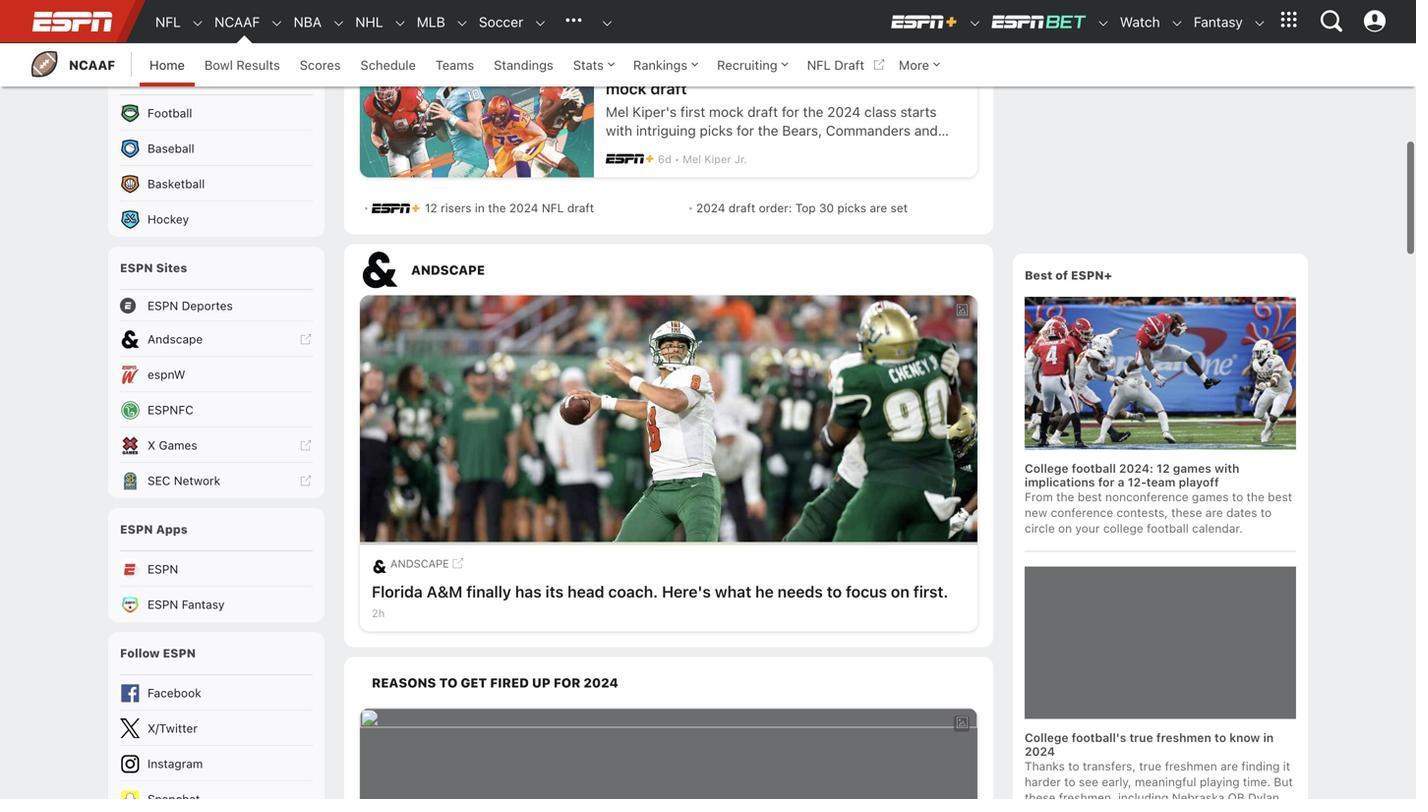 Task type: describe. For each thing, give the bounding box(es) containing it.
the left bears,
[[758, 422, 779, 439]]

are inside 12 nfl draft questions on the senior bowl: who are the top quarterbacks? which prospects will dominate?
[[729, 260, 752, 279]]

round
[[715, 358, 762, 377]]

football for podcasts
[[169, 278, 219, 292]]

network
[[174, 774, 220, 788]]

picks inside kiper predicts round 1 in his debut 2024 nfl mock draft mel kiper's first mock draft for the 2024 class starts with intriguing picks for the bears, commanders and patriots.
[[700, 422, 733, 439]]

schedule link
[[351, 43, 426, 87]]

espn for espn sites
[[120, 561, 153, 575]]

nfl up 'home'
[[155, 14, 181, 30]]

debut
[[820, 358, 864, 377]]

ncaaf image
[[30, 49, 59, 79]]

college football podcasts
[[120, 278, 279, 292]]

sec
[[148, 774, 171, 788]]

2 vertical spatial football
[[148, 406, 192, 420]]

nhl link
[[346, 1, 383, 43]]

college for college football podcasts
[[120, 278, 166, 292]]

1 vertical spatial ncaaf
[[69, 58, 115, 72]]

1 horizontal spatial ncaaf link
[[205, 1, 260, 43]]

top
[[784, 260, 809, 279]]

0 vertical spatial ncaaf
[[215, 14, 260, 30]]

football
[[1072, 762, 1116, 775]]

mlb
[[417, 14, 445, 30]]

12 for 12 nfl draft questions on the senior bowl: who are the top quarterbacks? which prospects will dominate?
[[372, 260, 389, 279]]

the left top
[[756, 260, 780, 279]]

teams
[[436, 58, 474, 72]]

top
[[796, 501, 816, 515]]

0 vertical spatial espn
[[191, 128, 226, 143]]

implications
[[1025, 775, 1095, 789]]

12 risers in the 2024 nfl draft link
[[372, 493, 669, 523]]

nhl
[[355, 14, 383, 30]]

dominate?
[[530, 281, 608, 299]]

2024 draft order: top 30 picks are set link
[[696, 493, 974, 523]]

football link
[[108, 395, 325, 431]]

college for college football 2024: 12 games with implications for a 12-team playoff
[[1025, 762, 1069, 775]]

0 vertical spatial for
[[782, 404, 800, 420]]

sec network link
[[108, 763, 325, 799]]

class
[[865, 404, 897, 420]]

andscape link
[[108, 622, 325, 657]]

are inside 2024 draft order: top 30 picks are set link
[[870, 501, 888, 515]]

schedule
[[361, 58, 416, 72]]

scores link
[[290, 43, 351, 87]]

draft inside 12 nfl draft questions on the senior bowl: who are the top quarterbacks? which prospects will dominate?
[[426, 260, 463, 279]]

nfl inside 12 nfl draft questions on the senior bowl: who are the top quarterbacks? which prospects will dominate?
[[393, 260, 422, 279]]

baseball
[[148, 442, 195, 455]]

home link
[[140, 43, 195, 87]]

kiper inside kiper predicts round 1 in his debut 2024 nfl mock draft mel kiper's first mock draft for the 2024 class starts with intriguing picks for the bears, commanders and patriots.
[[606, 358, 645, 377]]

12 inside college football 2024: 12 games with implications for a 12-team playoff
[[1157, 762, 1170, 775]]

2024:
[[1120, 762, 1154, 775]]

rankings
[[633, 58, 688, 72]]

1 horizontal spatial mel
[[683, 453, 701, 466]]

more inside "more" link
[[899, 58, 930, 72]]

team
[[1147, 775, 1176, 789]]

the up dominate? in the left top of the page
[[566, 260, 590, 279]]

deportes
[[182, 599, 233, 613]]

1 horizontal spatial picks
[[838, 501, 867, 515]]

manage favorites
[[165, 81, 267, 94]]

espn deportes
[[148, 599, 233, 613]]

standings
[[494, 58, 554, 72]]

college football live link
[[108, 307, 325, 342]]

1
[[766, 358, 774, 377]]

results
[[237, 58, 280, 72]]

2024 down mel kiper jr.
[[696, 501, 726, 515]]

font before image inside espn deportes link
[[120, 598, 140, 614]]

playoff
[[1179, 775, 1220, 789]]

espn+
[[1071, 569, 1113, 582]]

best of espn+
[[1025, 569, 1113, 582]]

mel kiper jr.
[[683, 453, 747, 466]]

commanders
[[826, 422, 911, 439]]

espnw link
[[108, 657, 325, 693]]

2024 draft order: top 30 picks are set
[[696, 501, 908, 515]]

who
[[691, 260, 725, 279]]

6d
[[658, 453, 672, 466]]

a
[[1118, 775, 1125, 789]]

hockey
[[148, 513, 189, 526]]

espn sites
[[120, 561, 187, 575]]

his
[[795, 358, 817, 377]]

bears,
[[782, 422, 822, 439]]

senior
[[594, 260, 642, 279]]

standings link
[[484, 43, 563, 87]]

1 vertical spatial favorites
[[214, 81, 267, 94]]

x games
[[148, 739, 197, 753]]

sign up button
[[120, 167, 313, 199]]

patriots.
[[606, 441, 659, 457]]

the up bears,
[[803, 404, 824, 420]]

teams link
[[426, 43, 484, 87]]



Task type: vqa. For each thing, say whether or not it's contained in the screenshot.
2024 DRAFT ORDER: TOP 30 PICKS ARE SET
yes



Task type: locate. For each thing, give the bounding box(es) containing it.
ncaaf
[[215, 14, 260, 30], [69, 58, 115, 72]]

basketball
[[148, 477, 205, 491]]

manage
[[165, 81, 211, 94]]

1 horizontal spatial for
[[782, 404, 800, 420]]

the right risers
[[488, 501, 506, 515]]

espn left sites
[[120, 561, 153, 575]]

0 horizontal spatial kiper
[[606, 358, 645, 377]]

football left "live"
[[193, 318, 238, 332]]

0 horizontal spatial 12
[[372, 260, 389, 279]]

1 vertical spatial for
[[737, 422, 754, 439]]

andscape
[[411, 562, 485, 577]]

mel left kiper's
[[606, 404, 629, 420]]

1 vertical spatial kiper
[[705, 453, 732, 466]]

2 horizontal spatial for
[[1099, 775, 1115, 789]]

nfl up starts
[[911, 358, 941, 377]]

college for college football live
[[148, 318, 190, 332]]

in right risers
[[475, 501, 485, 515]]

college football 2024: 12 games with implications for a 12-team playoff
[[1025, 762, 1240, 789]]

espn for espn deportes
[[148, 599, 178, 613]]

0 vertical spatial football
[[169, 278, 219, 292]]

2 vertical spatial college
[[1025, 762, 1069, 775]]

1 horizontal spatial mock
[[709, 404, 744, 420]]

1 vertical spatial more
[[526, 305, 552, 318]]

favorites down bowl results
[[214, 81, 267, 94]]

0 vertical spatial 12
[[372, 260, 389, 279]]

draft
[[426, 260, 463, 279], [651, 379, 687, 398], [748, 404, 778, 420], [567, 501, 594, 515], [729, 501, 756, 515]]

2 horizontal spatial 12
[[1157, 762, 1170, 775]]

jr.
[[735, 453, 747, 466]]

podcasts
[[222, 278, 279, 292]]

games
[[1173, 762, 1212, 775]]

picks right 30
[[838, 501, 867, 515]]

which
[[372, 281, 419, 299]]

soccer link
[[469, 1, 524, 43]]

0 vertical spatial picks
[[700, 422, 733, 439]]

1 vertical spatial espn
[[120, 561, 153, 575]]

bowl results link
[[195, 43, 290, 87]]

1 vertical spatial college
[[148, 318, 190, 332]]

0 horizontal spatial favorites
[[120, 41, 177, 55]]

sign up
[[194, 176, 239, 190]]

stats link
[[563, 43, 624, 87]]

espn inside espn deportes link
[[148, 599, 178, 613]]

college up college football live
[[120, 278, 166, 292]]

12 right 2024: at the right bottom of the page
[[1157, 762, 1170, 775]]

more link
[[889, 43, 949, 87]]

are left the set
[[870, 501, 888, 515]]

0 horizontal spatial for
[[737, 422, 754, 439]]

of
[[1056, 569, 1068, 582]]

sec network
[[148, 774, 220, 788]]

fantasy inside fantasy link
[[1194, 14, 1243, 30]]

12 up which
[[372, 260, 389, 279]]

12
[[372, 260, 389, 279], [425, 501, 438, 515], [1157, 762, 1170, 775]]

1 vertical spatial font before image
[[120, 598, 140, 614]]

1 horizontal spatial are
[[870, 501, 888, 515]]

0 vertical spatial more
[[899, 58, 930, 72]]

mlb link
[[407, 1, 445, 43]]

0 horizontal spatial are
[[729, 260, 752, 279]]

font before image left nfl link
[[120, 0, 140, 9]]

0 horizontal spatial fantasy
[[120, 366, 168, 380]]

for up jr.
[[737, 422, 754, 439]]

for inside college football 2024: 12 games with implications for a 12-team playoff
[[1099, 775, 1115, 789]]

college football live
[[148, 318, 264, 332]]

mock right first
[[709, 404, 744, 420]]

nfl draft link
[[797, 43, 889, 87]]

0 horizontal spatial with
[[606, 422, 633, 439]]

0 horizontal spatial mel
[[606, 404, 629, 420]]

kiper
[[606, 358, 645, 377], [705, 453, 732, 466]]

0 horizontal spatial ncaaf
[[69, 58, 115, 72]]

basketball link
[[108, 466, 325, 502]]

ncaaf right ncaaf icon
[[69, 58, 115, 72]]

ncaaf up bowl results
[[215, 14, 260, 30]]

2 font before image from the top
[[120, 598, 140, 614]]

30
[[819, 501, 834, 515]]

0 horizontal spatial more
[[526, 305, 552, 318]]

espn up "andscape"
[[148, 599, 178, 613]]

1 horizontal spatial with
[[1215, 762, 1240, 775]]

espnw
[[148, 668, 185, 682]]

bowl:
[[646, 260, 687, 279]]

will
[[502, 281, 526, 299]]

are
[[729, 260, 752, 279], [870, 501, 888, 515]]

1 vertical spatial football
[[193, 318, 238, 332]]

nfl inside kiper predicts round 1 in his debut 2024 nfl mock draft mel kiper's first mock draft for the 2024 class starts with intriguing picks for the bears, commanders and patriots.
[[911, 358, 941, 377]]

mock up kiper's
[[606, 379, 647, 398]]

best
[[1025, 569, 1053, 582]]

recruiting
[[717, 58, 778, 72]]

1 font before image from the top
[[120, 0, 140, 9]]

12 nfl draft questions on the senior bowl: who are the top quarterbacks? which prospects will dominate?
[[372, 260, 921, 299]]

nfl up which
[[393, 260, 422, 279]]

1 vertical spatial in
[[475, 501, 485, 515]]

1 vertical spatial mock
[[709, 404, 744, 420]]

1 horizontal spatial 12
[[425, 501, 438, 515]]

kiper's
[[633, 404, 677, 420]]

0 vertical spatial font before image
[[120, 0, 140, 9]]

0 horizontal spatial mock
[[606, 379, 647, 398]]

quarterbacks?
[[813, 260, 921, 279]]

1 horizontal spatial in
[[778, 358, 791, 377]]

2 vertical spatial espn
[[148, 599, 178, 613]]

miller,
[[475, 305, 506, 318]]

for left a
[[1099, 775, 1115, 789]]

bowl
[[204, 58, 233, 72]]

12 left risers
[[425, 501, 438, 515]]

espnfc
[[148, 703, 194, 717]]

up
[[223, 176, 239, 190]]

in inside kiper predicts round 1 in his debut 2024 nfl mock draft mel kiper's first mock draft for the 2024 class starts with intriguing picks for the bears, commanders and patriots.
[[778, 358, 791, 377]]

with right games
[[1215, 762, 1240, 775]]

risers
[[441, 501, 472, 515]]

ncaaf link left the "home" 'link'
[[30, 43, 115, 87]]

manage favorites link
[[120, 81, 313, 94]]

1 vertical spatial with
[[1215, 762, 1240, 775]]

12 inside 12 nfl draft questions on the senior bowl: who are the top quarterbacks? which prospects will dominate?
[[372, 260, 389, 279]]

games
[[159, 739, 197, 753]]

home
[[150, 58, 185, 72]]

favorites
[[120, 41, 177, 55], [214, 81, 267, 94]]

matt miller, +2 more
[[448, 305, 552, 318]]

watch link
[[1110, 1, 1161, 43]]

matt
[[448, 305, 472, 318]]

and
[[915, 422, 938, 439]]

espn
[[191, 128, 226, 143], [120, 561, 153, 575], [148, 599, 178, 613]]

rankings link
[[624, 43, 707, 87]]

with up patriots.
[[606, 422, 633, 439]]

customize
[[120, 128, 188, 143]]

1 horizontal spatial fantasy
[[1194, 14, 1243, 30]]

mel right 6d
[[683, 453, 701, 466]]

2024 right risers
[[510, 501, 539, 515]]

college inside college football 2024: 12 games with implications for a 12-team playoff
[[1025, 762, 1069, 775]]

mel inside kiper predicts round 1 in his debut 2024 nfl mock draft mel kiper's first mock draft for the 2024 class starts with intriguing picks for the bears, commanders and patriots.
[[606, 404, 629, 420]]

set
[[891, 501, 908, 515]]

college left football
[[1025, 762, 1069, 775]]

intriguing
[[636, 422, 696, 439]]

0 horizontal spatial ncaaf link
[[30, 43, 115, 87]]

for up bears,
[[782, 404, 800, 420]]

1 vertical spatial fantasy
[[120, 366, 168, 380]]

1 vertical spatial are
[[870, 501, 888, 515]]

football up college football live
[[169, 278, 219, 292]]

1 horizontal spatial favorites
[[214, 81, 267, 94]]

fantasy right watch at the right top of the page
[[1194, 14, 1243, 30]]

1 vertical spatial picks
[[838, 501, 867, 515]]

fantasy link
[[1184, 1, 1243, 43]]

andscape
[[148, 633, 203, 646]]

font before image
[[120, 0, 140, 9], [120, 598, 140, 614]]

2 vertical spatial 12
[[1157, 762, 1170, 775]]

0 vertical spatial mock
[[606, 379, 647, 398]]

starts
[[901, 404, 937, 420]]

2024 up "commanders"
[[828, 404, 861, 420]]

ncaaf link up bowl results
[[205, 1, 260, 43]]

1 horizontal spatial ncaaf
[[215, 14, 260, 30]]

12 risers in the 2024 nfl draft
[[425, 501, 594, 515]]

more right draft
[[899, 58, 930, 72]]

1 vertical spatial mel
[[683, 453, 701, 466]]

favorites up 'home'
[[120, 41, 177, 55]]

12 for 12 risers in the 2024 nfl draft
[[425, 501, 438, 515]]

kiper up kiper's
[[606, 358, 645, 377]]

12-
[[1128, 775, 1147, 789]]

are right "who" on the top of the page
[[729, 260, 752, 279]]

kiper left jr.
[[705, 453, 732, 466]]

1 horizontal spatial kiper
[[705, 453, 732, 466]]

1 vertical spatial 12
[[425, 501, 438, 515]]

x
[[148, 739, 156, 753]]

espnfc link
[[108, 693, 325, 728]]

0 vertical spatial mel
[[606, 404, 629, 420]]

more right +2 at the left top
[[526, 305, 552, 318]]

0 vertical spatial with
[[606, 422, 633, 439]]

football up baseball
[[148, 406, 192, 420]]

college football 2024: 12 games with implications for a 12-team playoff link
[[1025, 762, 1240, 789]]

0 vertical spatial in
[[778, 358, 791, 377]]

sign
[[194, 176, 220, 190]]

predicts
[[649, 358, 711, 377]]

nfl left draft
[[807, 58, 831, 72]]

football for live
[[193, 318, 238, 332]]

+2
[[509, 305, 523, 318]]

order:
[[759, 501, 792, 515]]

stats
[[573, 58, 604, 72]]

hockey link
[[108, 502, 325, 537]]

nfl link
[[146, 1, 181, 43]]

2 vertical spatial for
[[1099, 775, 1115, 789]]

kiper predicts round 1 in his debut 2024 nfl mock draft mel kiper's first mock draft for the 2024 class starts with intriguing picks for the bears, commanders and patriots.
[[606, 358, 941, 457]]

0 horizontal spatial in
[[475, 501, 485, 515]]

0 vertical spatial favorites
[[120, 41, 177, 55]]

0 horizontal spatial picks
[[700, 422, 733, 439]]

nfl right risers
[[542, 501, 564, 515]]

customize espn
[[120, 128, 226, 143]]

0 vertical spatial college
[[120, 278, 166, 292]]

fantasy down college football live
[[120, 366, 168, 380]]

x games link
[[108, 728, 325, 763]]

0 vertical spatial are
[[729, 260, 752, 279]]

picks
[[700, 422, 733, 439], [838, 501, 867, 515]]

soccer
[[479, 14, 524, 30]]

2024 up the class
[[868, 358, 907, 377]]

watch
[[1120, 14, 1161, 30]]

college down college football podcasts
[[148, 318, 190, 332]]

0 vertical spatial kiper
[[606, 358, 645, 377]]

font before image down espn sites
[[120, 598, 140, 614]]

1 horizontal spatial more
[[899, 58, 930, 72]]

with inside kiper predicts round 1 in his debut 2024 nfl mock draft mel kiper's first mock draft for the 2024 class starts with intriguing picks for the bears, commanders and patriots.
[[606, 422, 633, 439]]

0 vertical spatial fantasy
[[1194, 14, 1243, 30]]

picks up mel kiper jr.
[[700, 422, 733, 439]]

draft
[[835, 58, 865, 72]]

baseball link
[[108, 431, 325, 466]]

sites
[[156, 561, 187, 575]]

in right 1 at the right top
[[778, 358, 791, 377]]

with inside college football 2024: 12 games with implications for a 12-team playoff
[[1215, 762, 1240, 775]]

nba link
[[284, 1, 322, 43]]

more
[[899, 58, 930, 72], [526, 305, 552, 318]]

espn deportes link
[[108, 590, 325, 622]]

espn up sign
[[191, 128, 226, 143]]



